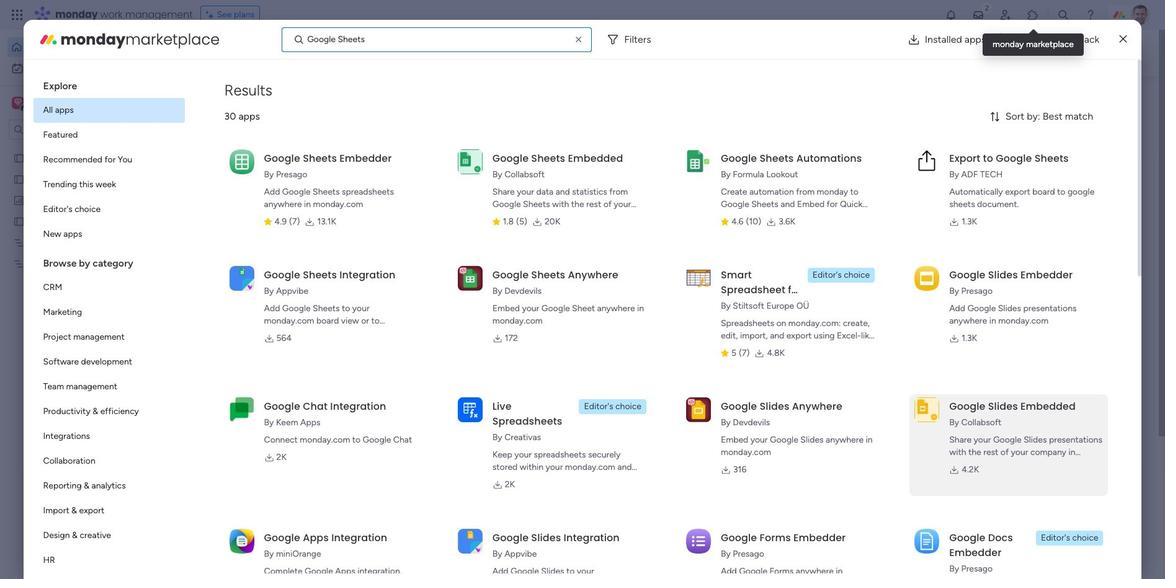 Task type: vqa. For each thing, say whether or not it's contained in the screenshot.
second Public board icon from the bottom
no



Task type: describe. For each thing, give the bounding box(es) containing it.
getting started element
[[924, 452, 1110, 502]]

1 circle o image from the top
[[942, 148, 950, 158]]

2 heading from the top
[[33, 247, 185, 276]]

see plans image
[[206, 8, 217, 22]]

1 public board image from the top
[[13, 152, 25, 164]]

2 circle o image from the top
[[942, 164, 950, 173]]

terry turtle image
[[258, 556, 283, 580]]

monday marketplace image
[[38, 29, 58, 49]]

2 public board image from the top
[[13, 173, 25, 185]]

v2 user feedback image
[[934, 46, 943, 60]]

invite members image
[[1000, 9, 1013, 21]]

workspace selection element
[[12, 96, 104, 112]]

1 vertical spatial terry turtle image
[[258, 510, 283, 535]]

0 vertical spatial terry turtle image
[[1131, 5, 1151, 25]]

2 workspace image from the left
[[14, 96, 22, 110]]

Search in workspace field
[[26, 123, 104, 137]]

monday marketplace image
[[1027, 9, 1040, 21]]



Task type: locate. For each thing, give the bounding box(es) containing it.
1 vertical spatial heading
[[33, 247, 185, 276]]

update feed image
[[973, 9, 985, 21]]

quick search results list box
[[229, 116, 894, 433]]

v2 bolt switch image
[[1031, 46, 1038, 60]]

select product image
[[11, 9, 24, 21]]

1 vertical spatial public board image
[[13, 173, 25, 185]]

1 heading from the top
[[33, 70, 185, 98]]

component image
[[245, 398, 256, 409]]

workspace image
[[12, 96, 24, 110], [14, 96, 22, 110]]

public board image
[[245, 227, 258, 240]]

help image
[[1085, 9, 1098, 21]]

0 vertical spatial public board image
[[13, 152, 25, 164]]

list box
[[33, 70, 185, 580], [0, 145, 158, 442]]

close recently visited image
[[229, 101, 244, 116]]

0 horizontal spatial terry turtle image
[[258, 510, 283, 535]]

public board image
[[13, 152, 25, 164], [13, 173, 25, 185], [13, 215, 25, 227]]

0 vertical spatial heading
[[33, 70, 185, 98]]

1 workspace image from the left
[[12, 96, 24, 110]]

search everything image
[[1058, 9, 1070, 21]]

1 vertical spatial circle o image
[[942, 164, 950, 173]]

heading
[[33, 70, 185, 98], [33, 247, 185, 276]]

3 public board image from the top
[[13, 215, 25, 227]]

circle o image
[[942, 148, 950, 158], [942, 164, 950, 173]]

1 horizontal spatial terry turtle image
[[1131, 5, 1151, 25]]

terry turtle image right help icon
[[1131, 5, 1151, 25]]

public dashboard image
[[13, 194, 25, 206]]

2 vertical spatial public board image
[[13, 215, 25, 227]]

0 vertical spatial circle o image
[[942, 148, 950, 158]]

dapulse x slim image
[[1120, 32, 1128, 47]]

terry turtle image up terry turtle image
[[258, 510, 283, 535]]

terry turtle image
[[1131, 5, 1151, 25], [258, 510, 283, 535]]

templates image image
[[935, 250, 1099, 335]]

notifications image
[[946, 9, 958, 21]]

help center element
[[924, 512, 1110, 562]]

option
[[7, 37, 151, 57], [7, 58, 151, 78], [33, 98, 185, 123], [33, 123, 185, 148], [0, 147, 158, 149], [33, 148, 185, 173], [33, 173, 185, 197], [33, 197, 185, 222], [33, 222, 185, 247], [33, 276, 185, 300], [33, 300, 185, 325], [33, 325, 185, 350], [33, 350, 185, 375], [33, 375, 185, 400], [33, 400, 185, 425], [33, 425, 185, 449], [33, 449, 185, 474], [33, 474, 185, 499], [33, 499, 185, 524], [33, 524, 185, 549], [33, 549, 185, 574]]

2 image
[[982, 1, 993, 15]]

app logo image
[[229, 149, 254, 174], [458, 149, 483, 174], [687, 149, 711, 174], [915, 149, 940, 174], [229, 266, 254, 291], [458, 266, 483, 291], [687, 266, 711, 291], [915, 266, 940, 291], [229, 398, 254, 423], [458, 398, 483, 423], [687, 398, 711, 423], [915, 398, 940, 423], [229, 529, 254, 554], [687, 529, 711, 554], [915, 529, 940, 554], [458, 529, 483, 554]]



